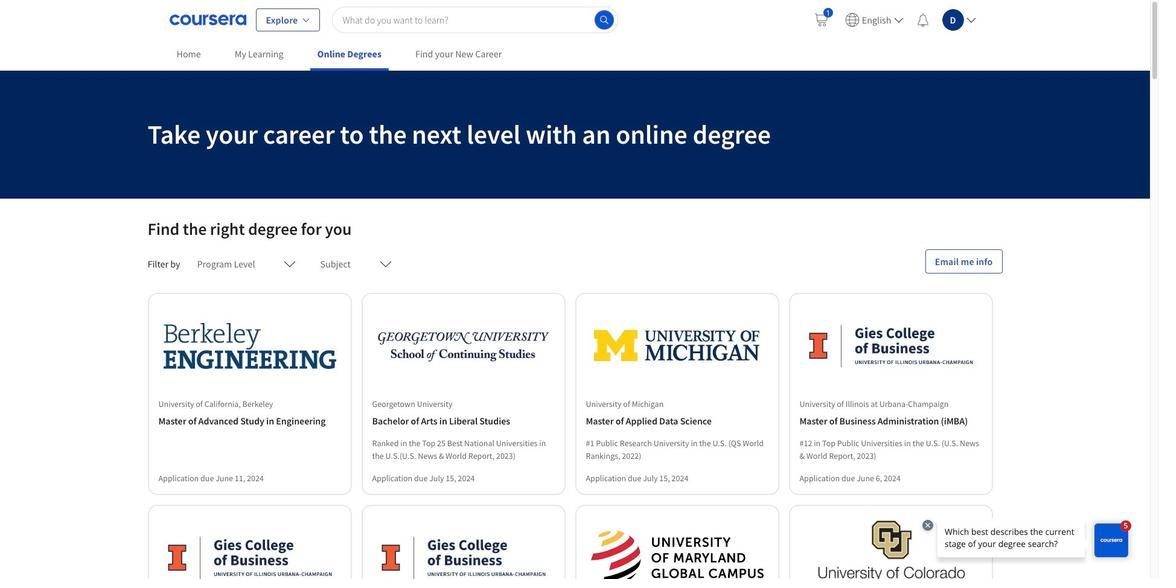 Task type: describe. For each thing, give the bounding box(es) containing it.
What do you want to learn? text field
[[332, 6, 618, 33]]

1 horizontal spatial university of illinois at urbana-champaign logo image
[[377, 521, 550, 579]]



Task type: locate. For each thing, give the bounding box(es) containing it.
university of colorado boulder logo image
[[805, 521, 978, 579]]

university of california, berkeley logo image
[[163, 309, 336, 384]]

university of illinois at urbana-champaign logo image
[[805, 309, 978, 384], [163, 521, 336, 579], [377, 521, 550, 579]]

None search field
[[332, 6, 618, 33]]

0 horizontal spatial university of illinois at urbana-champaign logo image
[[163, 521, 336, 579]]

georgetown university logo image
[[377, 309, 550, 384]]

shopping cart: 1 item element
[[814, 8, 833, 27]]

university of maryland global campus logo image
[[591, 521, 764, 579]]

2 horizontal spatial university of illinois at urbana-champaign logo image
[[805, 309, 978, 384]]

menu
[[807, 0, 981, 39]]

university of michigan logo image
[[591, 309, 764, 384]]

coursera image
[[169, 10, 246, 29]]



Task type: vqa. For each thing, say whether or not it's contained in the screenshot.
the leftmost University of Illinois at Urbana-Champaign logo
yes



